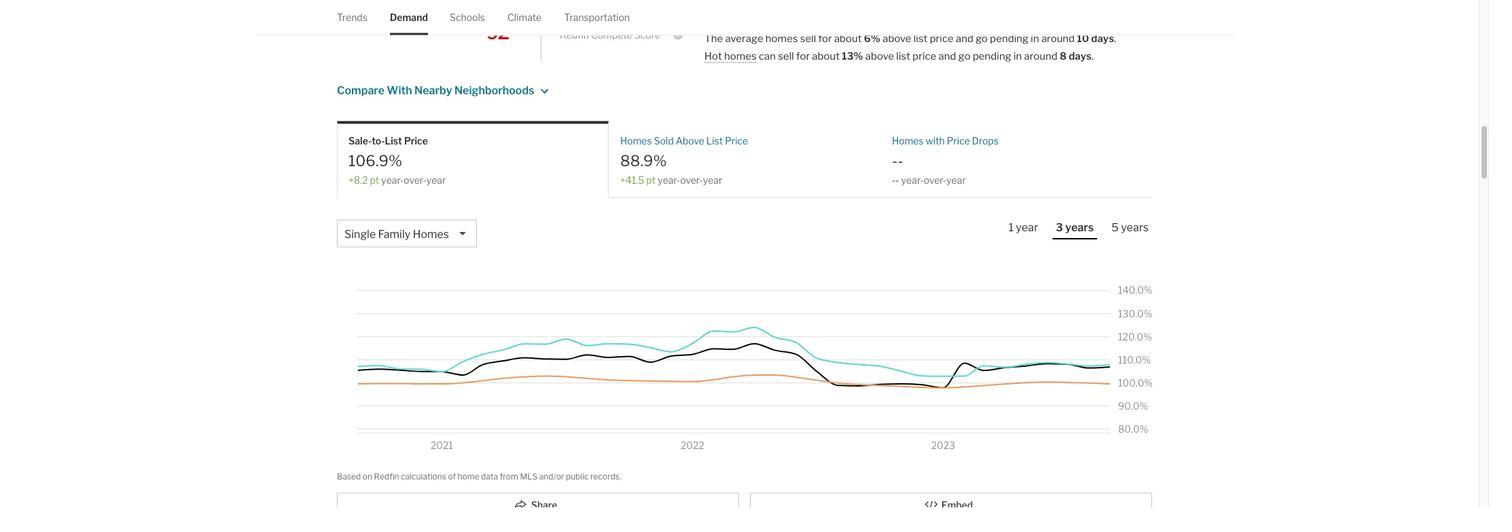 Task type: describe. For each thing, give the bounding box(es) containing it.
average
[[725, 32, 763, 44]]

the
[[705, 32, 723, 44]]

score
[[634, 29, 660, 41]]

year- inside sale-to-list price 106.9% +8.2 pt year-over-year
[[381, 174, 404, 186]]

pt inside sale-to-list price 106.9% +8.2 pt year-over-year
[[370, 174, 379, 186]]

5
[[1112, 221, 1119, 234]]

over- for 88.9%
[[680, 174, 703, 186]]

1 vertical spatial pending
[[973, 50, 1012, 62]]

based on redfin calculations of home data from mls and/or public records.
[[337, 472, 621, 482]]

schools
[[450, 12, 485, 23]]

106.9%
[[349, 152, 402, 170]]

1 vertical spatial sell
[[778, 50, 794, 62]]

climate
[[507, 12, 542, 23]]

0 horizontal spatial homes
[[413, 228, 449, 241]]

years for 5 years
[[1121, 221, 1149, 234]]

the average homes  sell for about 6% above list price and  go pending in around 10 days . hot homes can  sell for about 13% above list price and  go pending in around 8 days .
[[705, 32, 1116, 62]]

records.
[[591, 472, 621, 482]]

1 horizontal spatial .
[[1114, 32, 1116, 44]]

homes sold above list price 88.9% +41.5 pt year-over-year
[[620, 135, 748, 186]]

1 year button
[[1005, 220, 1042, 238]]

0 vertical spatial redfin
[[560, 29, 589, 41]]

0 vertical spatial pending
[[990, 32, 1029, 44]]

3 years button
[[1053, 220, 1097, 240]]

0 vertical spatial around
[[1042, 32, 1075, 44]]

3 years
[[1056, 221, 1094, 234]]

13%
[[842, 50, 863, 62]]

most competitive
[[571, 14, 675, 29]]

competitive
[[604, 14, 675, 29]]

family
[[378, 228, 411, 241]]

trends
[[337, 12, 368, 23]]

1 vertical spatial and
[[939, 50, 956, 62]]

year- for 88.9%
[[658, 174, 680, 186]]

1 horizontal spatial sell
[[800, 32, 816, 44]]

of
[[448, 472, 456, 482]]

0 vertical spatial about
[[834, 32, 862, 44]]

sale-
[[349, 135, 372, 147]]

+8.2
[[349, 174, 368, 186]]

1 vertical spatial go
[[959, 50, 971, 62]]

™
[[660, 29, 670, 41]]

with
[[926, 135, 945, 147]]

5 years button
[[1108, 220, 1152, 238]]

redfin compete score ™
[[560, 29, 670, 41]]

8
[[1060, 50, 1067, 62]]

6%
[[864, 32, 881, 44]]

1 horizontal spatial in
[[1031, 32, 1039, 44]]

price inside sale-to-list price 106.9% +8.2 pt year-over-year
[[404, 135, 428, 147]]

0 vertical spatial and
[[956, 32, 974, 44]]

1 vertical spatial around
[[1024, 50, 1058, 62]]

0 vertical spatial homes
[[766, 32, 798, 44]]

1 vertical spatial homes
[[724, 50, 757, 62]]

year inside sale-to-list price 106.9% +8.2 pt year-over-year
[[427, 174, 446, 186]]

92
[[486, 21, 508, 44]]

homes for 88.9%
[[620, 135, 652, 147]]

trends link
[[337, 0, 368, 35]]

1 vertical spatial about
[[812, 50, 840, 62]]



Task type: vqa. For each thing, say whether or not it's contained in the screenshot.
rightmost $582
no



Task type: locate. For each thing, give the bounding box(es) containing it.
price right to-
[[404, 135, 428, 147]]

1 vertical spatial price
[[913, 50, 937, 62]]

1 price from the left
[[404, 135, 428, 147]]

years right 3
[[1065, 221, 1094, 234]]

above
[[676, 135, 704, 147]]

1 horizontal spatial over-
[[680, 174, 703, 186]]

2 years from the left
[[1121, 221, 1149, 234]]

1 horizontal spatial go
[[976, 32, 988, 44]]

mls
[[520, 472, 538, 482]]

1 over- from the left
[[404, 174, 427, 186]]

price inside homes with price drops -- -- year-over-year
[[947, 135, 970, 147]]

2 year- from the left
[[658, 174, 680, 186]]

sell right average
[[800, 32, 816, 44]]

for right can
[[796, 50, 810, 62]]

list inside sale-to-list price 106.9% +8.2 pt year-over-year
[[385, 135, 402, 147]]

for
[[818, 32, 832, 44], [796, 50, 810, 62]]

0 horizontal spatial price
[[404, 135, 428, 147]]

over- down "above"
[[680, 174, 703, 186]]

price right with
[[947, 135, 970, 147]]

1 year
[[1009, 221, 1038, 234]]

homes
[[620, 135, 652, 147], [892, 135, 924, 147], [413, 228, 449, 241]]

over- inside homes with price drops -- -- year-over-year
[[924, 174, 947, 186]]

in
[[1031, 32, 1039, 44], [1014, 50, 1022, 62]]

homes inside homes with price drops -- -- year-over-year
[[892, 135, 924, 147]]

1 horizontal spatial pt
[[647, 174, 656, 186]]

price
[[930, 32, 954, 44], [913, 50, 937, 62]]

0 vertical spatial list
[[914, 32, 928, 44]]

neighborhoods
[[455, 84, 534, 97]]

over- inside homes sold above list price 88.9% +41.5 pt year-over-year
[[680, 174, 703, 186]]

year inside homes with price drops -- -- year-over-year
[[947, 174, 966, 186]]

redfin right on
[[374, 472, 399, 482]]

2 horizontal spatial year-
[[901, 174, 924, 186]]

1 horizontal spatial homes
[[620, 135, 652, 147]]

1 vertical spatial days
[[1069, 50, 1092, 62]]

list inside homes sold above list price 88.9% +41.5 pt year-over-year
[[706, 135, 723, 147]]

1 horizontal spatial list
[[706, 135, 723, 147]]

0 vertical spatial .
[[1114, 32, 1116, 44]]

with
[[387, 84, 412, 97]]

+41.5
[[620, 174, 644, 186]]

homes down average
[[724, 50, 757, 62]]

sell
[[800, 32, 816, 44], [778, 50, 794, 62]]

2 pt from the left
[[647, 174, 656, 186]]

1 horizontal spatial for
[[818, 32, 832, 44]]

1 year- from the left
[[381, 174, 404, 186]]

3 year- from the left
[[901, 174, 924, 186]]

year-
[[381, 174, 404, 186], [658, 174, 680, 186], [901, 174, 924, 186]]

1 list from the left
[[385, 135, 402, 147]]

compete
[[591, 29, 632, 41]]

year- inside homes sold above list price 88.9% +41.5 pt year-over-year
[[658, 174, 680, 186]]

3 price from the left
[[947, 135, 970, 147]]

homes
[[766, 32, 798, 44], [724, 50, 757, 62]]

to-
[[372, 135, 385, 147]]

single family homes
[[344, 228, 449, 241]]

home
[[458, 472, 479, 482]]

1 horizontal spatial year-
[[658, 174, 680, 186]]

0 vertical spatial price
[[930, 32, 954, 44]]

calculations
[[401, 472, 446, 482]]

from
[[500, 472, 518, 482]]

0 horizontal spatial homes
[[724, 50, 757, 62]]

sale-to-list price 106.9% +8.2 pt year-over-year
[[349, 135, 446, 186]]

around
[[1042, 32, 1075, 44], [1024, 50, 1058, 62]]

pt right +41.5
[[647, 174, 656, 186]]

demand
[[390, 12, 428, 23]]

homes inside homes sold above list price 88.9% +41.5 pt year-over-year
[[620, 135, 652, 147]]

0 vertical spatial days
[[1091, 32, 1114, 44]]

over- inside sale-to-list price 106.9% +8.2 pt year-over-year
[[404, 174, 427, 186]]

year
[[427, 174, 446, 186], [703, 174, 723, 186], [947, 174, 966, 186], [1016, 221, 1038, 234]]

.
[[1114, 32, 1116, 44], [1092, 50, 1094, 62]]

0 horizontal spatial pt
[[370, 174, 379, 186]]

hot
[[705, 50, 722, 62]]

about left 13%
[[812, 50, 840, 62]]

go
[[976, 32, 988, 44], [959, 50, 971, 62]]

years
[[1065, 221, 1094, 234], [1121, 221, 1149, 234]]

days
[[1091, 32, 1114, 44], [1069, 50, 1092, 62]]

years for 3 years
[[1065, 221, 1094, 234]]

over-
[[404, 174, 427, 186], [680, 174, 703, 186], [924, 174, 947, 186]]

compare with nearby neighborhoods
[[337, 84, 534, 97]]

0 vertical spatial go
[[976, 32, 988, 44]]

0 horizontal spatial list
[[385, 135, 402, 147]]

over- right +8.2
[[404, 174, 427, 186]]

2 list from the left
[[706, 135, 723, 147]]

and/or
[[539, 472, 564, 482]]

year inside homes sold above list price 88.9% +41.5 pt year-over-year
[[703, 174, 723, 186]]

based
[[337, 472, 361, 482]]

above
[[883, 32, 912, 44], [866, 50, 894, 62]]

-
[[892, 152, 898, 170], [898, 152, 904, 170], [892, 174, 896, 186], [896, 174, 899, 186]]

about up 13%
[[834, 32, 862, 44]]

pt right +8.2
[[370, 174, 379, 186]]

above down 6%
[[866, 50, 894, 62]]

0 vertical spatial sell
[[800, 32, 816, 44]]

1 vertical spatial above
[[866, 50, 894, 62]]

0 horizontal spatial in
[[1014, 50, 1022, 62]]

0 vertical spatial in
[[1031, 32, 1039, 44]]

. right 8 at the top
[[1092, 50, 1094, 62]]

in left 10
[[1031, 32, 1039, 44]]

10
[[1077, 32, 1089, 44]]

2 horizontal spatial price
[[947, 135, 970, 147]]

pending
[[990, 32, 1029, 44], [973, 50, 1012, 62]]

0 horizontal spatial redfin
[[374, 472, 399, 482]]

2 horizontal spatial homes
[[892, 135, 924, 147]]

most
[[571, 14, 601, 29]]

data
[[481, 472, 498, 482]]

0 horizontal spatial year-
[[381, 174, 404, 186]]

88.9%
[[620, 152, 667, 170]]

in left 8 at the top
[[1014, 50, 1022, 62]]

0 vertical spatial for
[[818, 32, 832, 44]]

1 pt from the left
[[370, 174, 379, 186]]

transportation link
[[564, 0, 630, 35]]

years right the 5
[[1121, 221, 1149, 234]]

1 vertical spatial .
[[1092, 50, 1094, 62]]

1
[[1009, 221, 1014, 234]]

demand link
[[390, 0, 428, 35]]

list
[[914, 32, 928, 44], [896, 50, 910, 62]]

single
[[344, 228, 376, 241]]

redfin down transportation
[[560, 29, 589, 41]]

2 over- from the left
[[680, 174, 703, 186]]

compare
[[337, 84, 385, 97]]

1 vertical spatial in
[[1014, 50, 1022, 62]]

around left 8 at the top
[[1024, 50, 1058, 62]]

redfin
[[560, 29, 589, 41], [374, 472, 399, 482]]

days right 8 at the top
[[1069, 50, 1092, 62]]

list
[[385, 135, 402, 147], [706, 135, 723, 147]]

pt
[[370, 174, 379, 186], [647, 174, 656, 186]]

2 horizontal spatial over-
[[924, 174, 947, 186]]

and
[[956, 32, 974, 44], [939, 50, 956, 62]]

days right 10
[[1091, 32, 1114, 44]]

1 horizontal spatial list
[[914, 32, 928, 44]]

homes right 'family'
[[413, 228, 449, 241]]

0 horizontal spatial go
[[959, 50, 971, 62]]

homes for -
[[892, 135, 924, 147]]

schools link
[[450, 0, 485, 35]]

0 horizontal spatial list
[[896, 50, 910, 62]]

over- down with
[[924, 174, 947, 186]]

0 vertical spatial above
[[883, 32, 912, 44]]

about
[[834, 32, 862, 44], [812, 50, 840, 62]]

sold
[[654, 135, 674, 147]]

over- for --
[[924, 174, 947, 186]]

list right "above"
[[706, 135, 723, 147]]

list up 106.9%
[[385, 135, 402, 147]]

0 horizontal spatial sell
[[778, 50, 794, 62]]

pt inside homes sold above list price 88.9% +41.5 pt year-over-year
[[647, 174, 656, 186]]

sell right can
[[778, 50, 794, 62]]

homes with price drops -- -- year-over-year
[[892, 135, 999, 186]]

1 vertical spatial list
[[896, 50, 910, 62]]

1 vertical spatial for
[[796, 50, 810, 62]]

around up 8 at the top
[[1042, 32, 1075, 44]]

on
[[363, 472, 372, 482]]

1 years from the left
[[1065, 221, 1094, 234]]

1 horizontal spatial redfin
[[560, 29, 589, 41]]

list right 13%
[[896, 50, 910, 62]]

price
[[404, 135, 428, 147], [725, 135, 748, 147], [947, 135, 970, 147]]

climate link
[[507, 0, 542, 35]]

homes left with
[[892, 135, 924, 147]]

year- for --
[[901, 174, 924, 186]]

5 years
[[1112, 221, 1149, 234]]

can
[[759, 50, 776, 62]]

price right "above"
[[725, 135, 748, 147]]

2 price from the left
[[725, 135, 748, 147]]

for left 6%
[[818, 32, 832, 44]]

public
[[566, 472, 589, 482]]

1 vertical spatial redfin
[[374, 472, 399, 482]]

price inside homes sold above list price 88.9% +41.5 pt year-over-year
[[725, 135, 748, 147]]

year- inside homes with price drops -- -- year-over-year
[[901, 174, 924, 186]]

above right 6%
[[883, 32, 912, 44]]

3
[[1056, 221, 1063, 234]]

transportation
[[564, 12, 630, 23]]

drops
[[972, 135, 999, 147]]

year inside button
[[1016, 221, 1038, 234]]

1 horizontal spatial price
[[725, 135, 748, 147]]

0 horizontal spatial for
[[796, 50, 810, 62]]

homes up 88.9%
[[620, 135, 652, 147]]

1 horizontal spatial years
[[1121, 221, 1149, 234]]

. right 10
[[1114, 32, 1116, 44]]

1 horizontal spatial homes
[[766, 32, 798, 44]]

0 horizontal spatial years
[[1065, 221, 1094, 234]]

0 horizontal spatial over-
[[404, 174, 427, 186]]

list right 6%
[[914, 32, 928, 44]]

homes up can
[[766, 32, 798, 44]]

0 horizontal spatial .
[[1092, 50, 1094, 62]]

nearby
[[415, 84, 452, 97]]

3 over- from the left
[[924, 174, 947, 186]]



